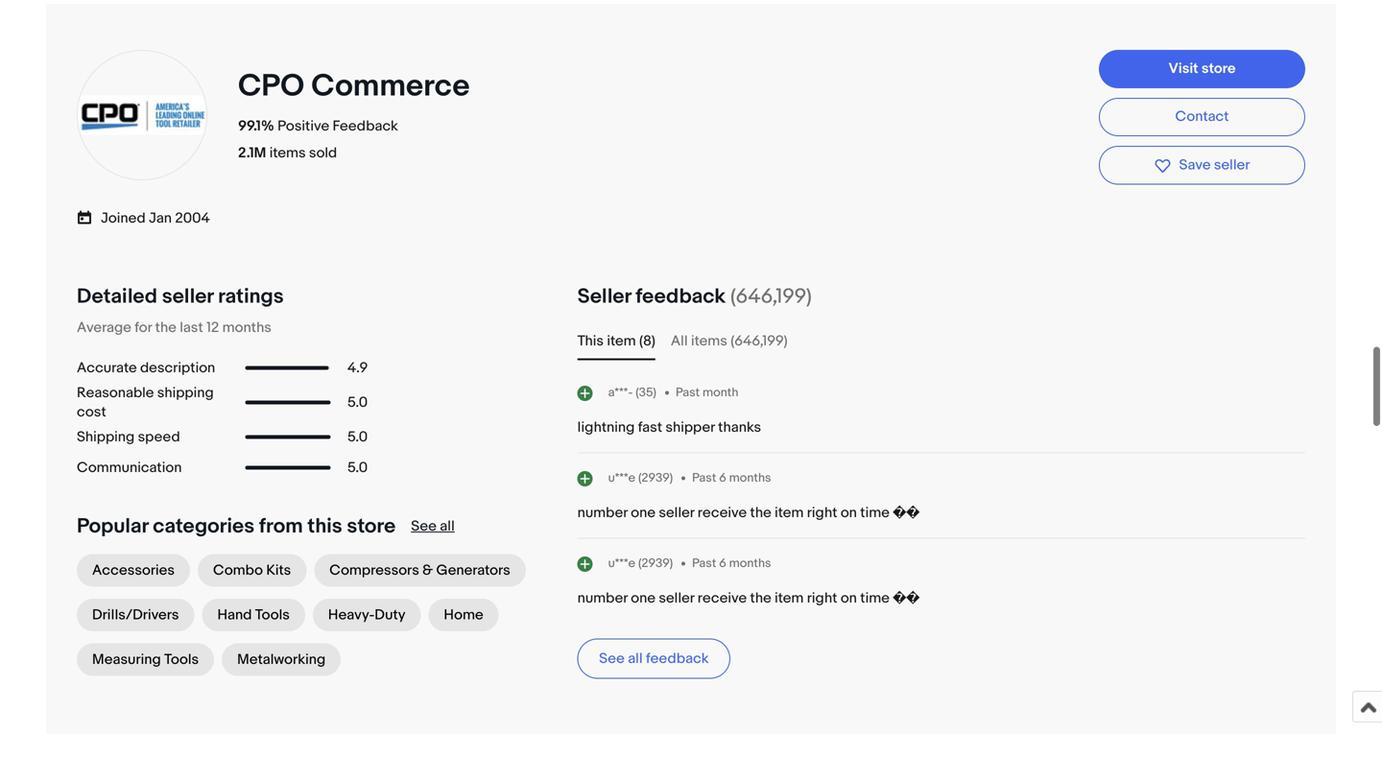 Task type: vqa. For each thing, say whether or not it's contained in the screenshot.
Hand
yes



Task type: describe. For each thing, give the bounding box(es) containing it.
kits
[[266, 562, 291, 579]]

see for see all feedback
[[599, 650, 625, 668]]

1 vertical spatial item
[[775, 504, 804, 522]]

1 6 from the top
[[719, 471, 726, 486]]

2 number one seller receive the item right on time �� from the top
[[578, 590, 920, 607]]

save seller
[[1179, 157, 1250, 174]]

hand
[[217, 607, 252, 624]]

feedback
[[333, 117, 398, 135]]

2.1m
[[238, 144, 266, 162]]

all for see all feedback
[[628, 650, 643, 668]]

seller feedback (646,199)
[[578, 284, 812, 309]]

popular
[[77, 514, 148, 539]]

popular categories from this store
[[77, 514, 396, 539]]

1 (2939) from the top
[[638, 471, 673, 486]]

shipping
[[77, 429, 135, 446]]

1 vertical spatial store
[[347, 514, 396, 539]]

lightning fast shipper thanks
[[578, 419, 761, 436]]

for
[[135, 319, 152, 336]]

1 number from the top
[[578, 504, 628, 522]]

joined
[[101, 210, 146, 227]]

3 5.0 from the top
[[348, 459, 368, 477]]

positive
[[278, 117, 329, 135]]

1 past 6 months from the top
[[692, 471, 771, 486]]

2 receive from the top
[[698, 590, 747, 607]]

0 vertical spatial the
[[155, 319, 177, 336]]

compressors
[[330, 562, 419, 579]]

(35)
[[636, 385, 657, 400]]

measuring
[[92, 651, 161, 669]]

cpo commerce
[[238, 67, 470, 105]]

1 horizontal spatial store
[[1202, 60, 1236, 77]]

lightning
[[578, 419, 635, 436]]

2 u***e (2939) from the top
[[608, 556, 673, 571]]

save seller button
[[1099, 146, 1306, 185]]

1 vertical spatial the
[[750, 504, 772, 522]]

commerce
[[311, 67, 470, 105]]

2 vertical spatial the
[[750, 590, 772, 607]]

accurate description
[[77, 359, 215, 377]]

0 vertical spatial months
[[222, 319, 272, 336]]

reasonable shipping cost
[[77, 384, 214, 421]]

this item (8)
[[578, 333, 656, 350]]

all for see all
[[440, 518, 455, 535]]

cpo commerce link
[[238, 67, 477, 105]]

0 vertical spatial feedback
[[636, 284, 726, 309]]

categories
[[153, 514, 255, 539]]

this
[[578, 333, 604, 350]]

see for see all
[[411, 518, 437, 535]]

detailed
[[77, 284, 157, 309]]

2 vertical spatial months
[[729, 557, 771, 571]]

shipping
[[157, 384, 214, 402]]

heavy-
[[328, 607, 375, 624]]

a***- (35)
[[608, 385, 657, 400]]

contact
[[1176, 108, 1229, 125]]

seller
[[578, 284, 631, 309]]

cost
[[77, 404, 106, 421]]

last
[[180, 319, 203, 336]]

1 number one seller receive the item right on time �� from the top
[[578, 504, 920, 522]]

seller down lightning fast shipper thanks
[[659, 504, 695, 522]]

seller up last
[[162, 284, 213, 309]]

month
[[703, 386, 739, 400]]

tools for measuring tools
[[164, 651, 199, 669]]

item inside tab list
[[607, 333, 636, 350]]

2 6 from the top
[[719, 557, 726, 571]]

tools for hand tools
[[255, 607, 290, 624]]

visit
[[1169, 60, 1199, 77]]

combo kits link
[[198, 554, 307, 587]]

heavy-duty link
[[313, 599, 421, 632]]

communication
[[77, 459, 182, 477]]

2004
[[175, 210, 210, 227]]

generators
[[436, 562, 511, 579]]

2 one from the top
[[631, 590, 656, 607]]

average
[[77, 319, 131, 336]]

0 vertical spatial past
[[676, 386, 700, 400]]

seller inside button
[[1214, 157, 1250, 174]]

2 (2939) from the top
[[638, 556, 673, 571]]

past month
[[676, 386, 739, 400]]

cpo
[[238, 67, 304, 105]]

measuring tools link
[[77, 644, 214, 676]]

heavy-duty
[[328, 607, 406, 624]]

1 u***e from the top
[[608, 471, 636, 486]]

cpo commerce image
[[75, 96, 209, 135]]

1 receive from the top
[[698, 504, 747, 522]]

1 vertical spatial months
[[729, 471, 771, 486]]

fast
[[638, 419, 663, 436]]

average for the last 12 months
[[77, 319, 272, 336]]

home link
[[429, 599, 499, 632]]

a***-
[[608, 385, 633, 400]]



Task type: locate. For each thing, give the bounding box(es) containing it.
tools right hand
[[255, 607, 290, 624]]

1 vertical spatial items
[[691, 333, 728, 350]]

home
[[444, 607, 484, 624]]

1 vertical spatial all
[[628, 650, 643, 668]]

(8)
[[639, 333, 656, 350]]

joined jan 2004
[[101, 210, 210, 227]]

1 horizontal spatial see
[[599, 650, 625, 668]]

number up the see all feedback
[[578, 590, 628, 607]]

measuring tools
[[92, 651, 199, 669]]

one up the see all feedback
[[631, 590, 656, 607]]

(646,199)
[[731, 284, 812, 309], [731, 333, 788, 350]]

reasonable
[[77, 384, 154, 402]]

2 vertical spatial item
[[775, 590, 804, 607]]

1 vertical spatial number one seller receive the item right on time ��
[[578, 590, 920, 607]]

1 vertical spatial 6
[[719, 557, 726, 571]]

(646,199) up month in the right of the page
[[731, 333, 788, 350]]

2 vertical spatial 5.0
[[348, 459, 368, 477]]

number one seller receive the item right on time ��
[[578, 504, 920, 522], [578, 590, 920, 607]]

1 time from the top
[[860, 504, 890, 522]]

items right all at top left
[[691, 333, 728, 350]]

one down fast
[[631, 504, 656, 522]]

jan
[[149, 210, 172, 227]]

1 vertical spatial number
[[578, 590, 628, 607]]

&
[[423, 562, 433, 579]]

detailed seller ratings
[[77, 284, 284, 309]]

combo kits
[[213, 562, 291, 579]]

(646,199) for all items (646,199)
[[731, 333, 788, 350]]

seller up the see all feedback
[[659, 590, 695, 607]]

feedback
[[636, 284, 726, 309], [646, 650, 709, 668]]

0 vertical spatial number
[[578, 504, 628, 522]]

1 vertical spatial right
[[807, 590, 838, 607]]

tools right the measuring
[[164, 651, 199, 669]]

1 vertical spatial one
[[631, 590, 656, 607]]

metalworking link
[[222, 644, 341, 676]]

seller right save
[[1214, 157, 1250, 174]]

99.1%
[[238, 117, 274, 135]]

2 time from the top
[[860, 590, 890, 607]]

5.0 for speed
[[348, 429, 368, 446]]

2 past 6 months from the top
[[692, 557, 771, 571]]

0 vertical spatial item
[[607, 333, 636, 350]]

from
[[259, 514, 303, 539]]

0 vertical spatial see
[[411, 518, 437, 535]]

visit store
[[1169, 60, 1236, 77]]

combo
[[213, 562, 263, 579]]

2.1m items sold
[[238, 144, 337, 162]]

right
[[807, 504, 838, 522], [807, 590, 838, 607]]

1 u***e (2939) from the top
[[608, 471, 673, 486]]

1 vertical spatial time
[[860, 590, 890, 607]]

1 on from the top
[[841, 504, 857, 522]]

0 vertical spatial u***e
[[608, 471, 636, 486]]

receive up the see all feedback
[[698, 590, 747, 607]]

1 one from the top
[[631, 504, 656, 522]]

tab list containing this item (8)
[[578, 330, 1306, 353]]

1 vertical spatial 5.0
[[348, 429, 368, 446]]

this
[[308, 514, 342, 539]]

see all
[[411, 518, 455, 535]]

0 vertical spatial past 6 months
[[692, 471, 771, 486]]

1 right from the top
[[807, 504, 838, 522]]

duty
[[375, 607, 406, 624]]

1 vertical spatial past 6 months
[[692, 557, 771, 571]]

accessories link
[[77, 554, 190, 587]]

0 vertical spatial 5.0
[[348, 394, 368, 411]]

0 vertical spatial (646,199)
[[731, 284, 812, 309]]

ratings
[[218, 284, 284, 309]]

0 horizontal spatial store
[[347, 514, 396, 539]]

compressors & generators
[[330, 562, 511, 579]]

0 vertical spatial u***e (2939)
[[608, 471, 673, 486]]

drills/drivers link
[[77, 599, 194, 632]]

0 vertical spatial number one seller receive the item right on time ��
[[578, 504, 920, 522]]

1 5.0 from the top
[[348, 394, 368, 411]]

0 horizontal spatial items
[[270, 144, 306, 162]]

all
[[440, 518, 455, 535], [628, 650, 643, 668]]

see all feedback
[[599, 650, 709, 668]]

1 vertical spatial tools
[[164, 651, 199, 669]]

2 �� from the top
[[893, 590, 920, 607]]

(2939) down fast
[[638, 471, 673, 486]]

u***e
[[608, 471, 636, 486], [608, 556, 636, 571]]

99.1% positive feedback
[[238, 117, 398, 135]]

accurate
[[77, 359, 137, 377]]

items for 2.1m
[[270, 144, 306, 162]]

see
[[411, 518, 437, 535], [599, 650, 625, 668]]

see all link
[[411, 518, 455, 535]]

see all feedback link
[[578, 639, 731, 679]]

accessories
[[92, 562, 175, 579]]

2 u***e from the top
[[608, 556, 636, 571]]

2 right from the top
[[807, 590, 838, 607]]

2 vertical spatial past
[[692, 557, 717, 571]]

the
[[155, 319, 177, 336], [750, 504, 772, 522], [750, 590, 772, 607]]

1 horizontal spatial all
[[628, 650, 643, 668]]

hand tools
[[217, 607, 290, 624]]

store up compressors
[[347, 514, 396, 539]]

1 horizontal spatial tools
[[255, 607, 290, 624]]

0 horizontal spatial tools
[[164, 651, 199, 669]]

0 vertical spatial 6
[[719, 471, 726, 486]]

store
[[1202, 60, 1236, 77], [347, 514, 396, 539]]

0 vertical spatial tools
[[255, 607, 290, 624]]

(2939)
[[638, 471, 673, 486], [638, 556, 673, 571]]

(646,199) for seller feedback (646,199)
[[731, 284, 812, 309]]

item
[[607, 333, 636, 350], [775, 504, 804, 522], [775, 590, 804, 607]]

1 vertical spatial feedback
[[646, 650, 709, 668]]

1 vertical spatial u***e
[[608, 556, 636, 571]]

time
[[860, 504, 890, 522], [860, 590, 890, 607]]

��
[[893, 504, 920, 522], [893, 590, 920, 607]]

1 vertical spatial ��
[[893, 590, 920, 607]]

0 vertical spatial store
[[1202, 60, 1236, 77]]

shipper
[[666, 419, 715, 436]]

number down lightning
[[578, 504, 628, 522]]

5.0
[[348, 394, 368, 411], [348, 429, 368, 446], [348, 459, 368, 477]]

contact link
[[1099, 98, 1306, 137]]

0 vertical spatial time
[[860, 504, 890, 522]]

receive down thanks at bottom
[[698, 504, 747, 522]]

all items (646,199)
[[671, 333, 788, 350]]

0 vertical spatial ��
[[893, 504, 920, 522]]

5.0 for shipping
[[348, 394, 368, 411]]

description
[[140, 359, 215, 377]]

1 vertical spatial u***e (2939)
[[608, 556, 673, 571]]

2 number from the top
[[578, 590, 628, 607]]

1 �� from the top
[[893, 504, 920, 522]]

items down positive
[[270, 144, 306, 162]]

drills/drivers
[[92, 607, 179, 624]]

store right visit
[[1202, 60, 1236, 77]]

1 vertical spatial (2939)
[[638, 556, 673, 571]]

items for all
[[691, 333, 728, 350]]

visit store link
[[1099, 50, 1306, 89]]

1 horizontal spatial items
[[691, 333, 728, 350]]

0 vertical spatial right
[[807, 504, 838, 522]]

shipping speed
[[77, 429, 180, 446]]

all
[[671, 333, 688, 350]]

past 6 months
[[692, 471, 771, 486], [692, 557, 771, 571]]

number
[[578, 504, 628, 522], [578, 590, 628, 607]]

(646,199) inside tab list
[[731, 333, 788, 350]]

0 vertical spatial (2939)
[[638, 471, 673, 486]]

compressors & generators link
[[314, 554, 526, 587]]

thanks
[[718, 419, 761, 436]]

1 vertical spatial past
[[692, 471, 717, 486]]

2 on from the top
[[841, 590, 857, 607]]

metalworking
[[237, 651, 326, 669]]

0 vertical spatial all
[[440, 518, 455, 535]]

sold
[[309, 144, 337, 162]]

tab list
[[578, 330, 1306, 353]]

save
[[1179, 157, 1211, 174]]

12
[[206, 319, 219, 336]]

items
[[270, 144, 306, 162], [691, 333, 728, 350]]

0 vertical spatial on
[[841, 504, 857, 522]]

0 horizontal spatial see
[[411, 518, 437, 535]]

0 vertical spatial receive
[[698, 504, 747, 522]]

0 vertical spatial one
[[631, 504, 656, 522]]

2 5.0 from the top
[[348, 429, 368, 446]]

1 vertical spatial receive
[[698, 590, 747, 607]]

speed
[[138, 429, 180, 446]]

text__icon wrapper image
[[77, 207, 101, 226]]

4.9
[[348, 359, 368, 377]]

1 vertical spatial (646,199)
[[731, 333, 788, 350]]

tools
[[255, 607, 290, 624], [164, 651, 199, 669]]

(2939) up the see all feedback
[[638, 556, 673, 571]]

0 vertical spatial items
[[270, 144, 306, 162]]

(646,199) up all items (646,199)
[[731, 284, 812, 309]]

6
[[719, 471, 726, 486], [719, 557, 726, 571]]

0 horizontal spatial all
[[440, 518, 455, 535]]

hand tools link
[[202, 599, 305, 632]]

1 vertical spatial see
[[599, 650, 625, 668]]

1 vertical spatial on
[[841, 590, 857, 607]]



